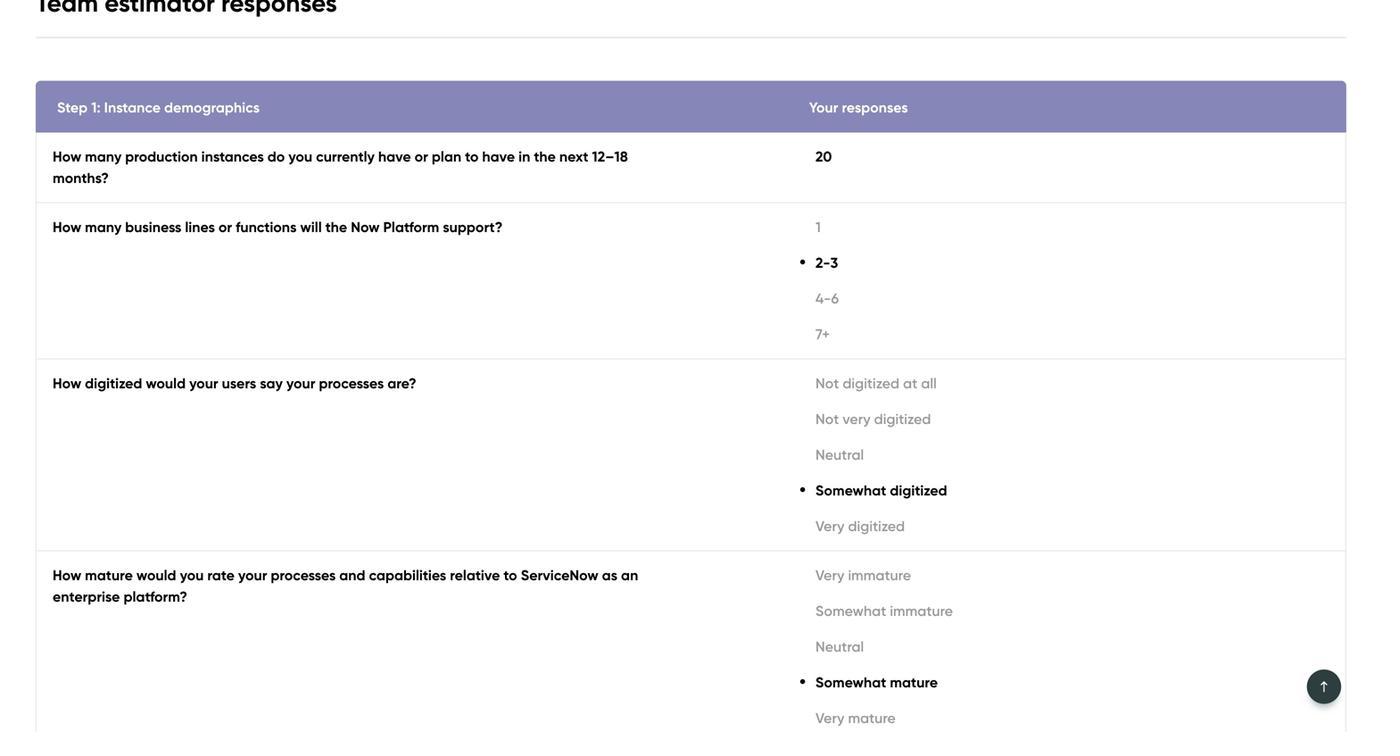 Task type: describe. For each thing, give the bounding box(es) containing it.
and inside your servicenow® platform team establishes, maintains, and extends servicenow as a strat
[[1158, 335, 1184, 352]]

a inside use the platform team estimator to find out how many people you need to build your team a
[[1382, 420, 1383, 438]]

how mature would you rate your processes and capabilities relative to servicenow as an enterprise platform?
[[53, 566, 639, 605]]

and inside the how mature would you rate your processes and capabilities relative to servicenow as an enterprise platform?
[[340, 566, 366, 584]]

or inside how many production instances do you currently have or plan to have in the next 12–18 months?
[[415, 148, 428, 165]]

you inside use the platform team estimator to find out how many people you need to build your team a
[[1195, 420, 1219, 438]]

very
[[843, 410, 871, 428]]

your left users at the left of page
[[189, 375, 218, 392]]

step 1: instance demographics
[[57, 99, 260, 116]]

us
[[133, 639, 149, 656]]

very for very mature
[[816, 709, 845, 727]]

digitized for not
[[843, 375, 900, 392]]

not for not digitized at all
[[816, 375, 840, 392]]

get started link
[[36, 65, 113, 101]]

build
[[1277, 420, 1309, 438]]

1:
[[91, 99, 101, 116]]

do
[[268, 148, 285, 165]]

how
[[1074, 420, 1102, 438]]

somewhat for somewhat immature
[[816, 602, 887, 620]]

many for production
[[85, 148, 122, 165]]

platform?
[[124, 588, 187, 605]]

plan
[[432, 148, 462, 165]]

get support
[[783, 74, 864, 92]]

the inside how many production instances do you currently have or plan to have in the next 12–18 months?
[[534, 148, 556, 165]]

1
[[816, 218, 821, 236]]

you inside the how mature would you rate your processes and capabilities relative to servicenow as an enterprise platform?
[[180, 566, 204, 584]]

0 vertical spatial processes
[[319, 375, 384, 392]]

in
[[519, 148, 531, 165]]

strat
[[1355, 335, 1383, 352]]

extends
[[1188, 335, 1240, 352]]

your servicenow® platform team establishes, maintains, and extends servicenow as a strat
[[788, 335, 1383, 395]]

success
[[233, 33, 292, 53]]

7+
[[816, 325, 830, 343]]

customer success center link
[[36, 32, 353, 53]]

support?
[[443, 218, 503, 236]]

2 have from the left
[[482, 148, 515, 165]]

your for your servicenow® platform team establishes, maintains, and extends servicenow as a strat
[[788, 335, 816, 352]]

not digitized at all
[[816, 375, 937, 392]]

neutral for not
[[816, 446, 864, 463]]

would for your
[[146, 375, 186, 392]]

how for how digitized would your users say your processes are?
[[53, 375, 81, 392]]

many for business
[[85, 218, 122, 236]]

would for you
[[136, 566, 176, 584]]

how for how many production instances do you currently have or plan to have in the next 12–18 months?
[[53, 148, 81, 165]]

servicenow right all
[[927, 74, 1004, 92]]

your responses
[[810, 99, 909, 116]]

very mature
[[816, 709, 896, 727]]

services link
[[685, 65, 739, 101]]

establishes,
[[1008, 335, 1084, 352]]

1 vertical spatial the
[[326, 218, 347, 236]]

calculators
[[385, 74, 459, 92]]

a inside your servicenow® platform team establishes, maintains, and extends servicenow as a strat
[[1343, 335, 1352, 352]]

connect with us
[[36, 639, 149, 656]]

events and webinars
[[504, 74, 641, 92]]

4-6
[[816, 290, 839, 307]]

events and webinars link
[[504, 65, 641, 101]]

servicenow platform team estimator
[[788, 196, 1318, 304]]

how many business lines or functions will the now platform support?
[[53, 218, 503, 236]]

servicenow®
[[820, 335, 908, 352]]

rate
[[207, 566, 235, 584]]

use the platform team estimator to find out how many people you need to build your team a
[[788, 420, 1383, 459]]

somewhat for somewhat digitized
[[816, 482, 887, 499]]

4-
[[816, 290, 832, 307]]

lines
[[185, 218, 215, 236]]

production
[[125, 148, 198, 165]]

very digitized
[[816, 517, 906, 535]]

customer
[[157, 33, 229, 53]]

1 2-3
[[816, 218, 839, 271]]

all servicenow sites link
[[908, 65, 1038, 101]]

now
[[351, 218, 380, 236]]

very for very digitized
[[816, 517, 845, 535]]

relative
[[450, 566, 500, 584]]

support
[[811, 74, 864, 92]]

leading practices
[[157, 74, 274, 92]]

functions
[[236, 218, 297, 236]]

very immature
[[816, 566, 912, 584]]

all
[[922, 375, 937, 392]]

estimator inside use the platform team estimator to find out how many people you need to build your team a
[[939, 420, 1000, 438]]

very for very immature
[[816, 566, 845, 584]]

people
[[1145, 420, 1191, 438]]

months?
[[53, 169, 109, 187]]

6
[[832, 290, 839, 307]]

to inside how many production instances do you currently have or plan to have in the next 12–18 months?
[[465, 148, 479, 165]]

practices
[[214, 74, 274, 92]]

mature for very
[[849, 709, 896, 727]]

digitized for somewhat
[[890, 482, 948, 499]]

use
[[788, 420, 812, 438]]

get support link
[[783, 65, 864, 101]]

demographics
[[164, 99, 260, 116]]

currently
[[316, 148, 375, 165]]

team inside your servicenow® platform team establishes, maintains, and extends servicenow as a strat
[[970, 335, 1005, 352]]

your inside use the platform team estimator to find out how many people you need to build your team a
[[1312, 420, 1340, 438]]

servicenow inside the how mature would you rate your processes and capabilities relative to servicenow as an enterprise platform?
[[521, 566, 599, 584]]

somewhat mature
[[816, 674, 938, 691]]

leading
[[157, 74, 210, 92]]

out
[[1049, 420, 1071, 438]]

maintains,
[[1087, 335, 1154, 352]]

tools
[[318, 74, 351, 92]]

instance
[[104, 99, 161, 116]]

all
[[908, 74, 923, 92]]

enterprise
[[53, 588, 120, 605]]



Task type: locate. For each thing, give the bounding box(es) containing it.
somewhat digitized
[[816, 482, 948, 499]]

a left strat
[[1343, 335, 1352, 352]]

1 somewhat from the top
[[816, 482, 887, 499]]

processes left are?
[[319, 375, 384, 392]]

many right 'how'
[[1105, 420, 1141, 438]]

digitized for very
[[849, 517, 906, 535]]

0 vertical spatial team
[[1211, 196, 1318, 249]]

and right events
[[549, 74, 576, 92]]

1 horizontal spatial you
[[289, 148, 313, 165]]

the right will
[[326, 218, 347, 236]]

0 vertical spatial or
[[415, 148, 428, 165]]

2 not from the top
[[816, 410, 840, 428]]

neutral up somewhat mature at the bottom
[[816, 638, 864, 655]]

and inside "link"
[[355, 74, 381, 92]]

get for get started
[[36, 74, 60, 92]]

1 not from the top
[[816, 375, 840, 392]]

0 vertical spatial not
[[816, 375, 840, 392]]

2 horizontal spatial platform
[[1032, 196, 1200, 249]]

you inside how many production instances do you currently have or plan to have in the next 12–18 months?
[[289, 148, 313, 165]]

servicenow left an
[[521, 566, 599, 584]]

0 vertical spatial you
[[289, 148, 313, 165]]

3 how from the top
[[53, 375, 81, 392]]

would left users at the left of page
[[146, 375, 186, 392]]

somewhat for somewhat mature
[[816, 674, 887, 691]]

a
[[1343, 335, 1352, 352], [1382, 420, 1383, 438]]

your inside your servicenow® platform team establishes, maintains, and extends servicenow as a strat
[[788, 335, 816, 352]]

the inside use the platform team estimator to find out how many people you need to build your team a
[[815, 420, 837, 438]]

2 somewhat from the top
[[816, 602, 887, 620]]

0 horizontal spatial the
[[326, 218, 347, 236]]

0 horizontal spatial as
[[602, 566, 618, 584]]

not for not very digitized
[[816, 410, 840, 428]]

connect
[[36, 639, 95, 656]]

tools and calculators
[[318, 74, 459, 92]]

1 vertical spatial not
[[816, 410, 840, 428]]

2 vertical spatial the
[[815, 420, 837, 438]]

2 vertical spatial many
[[1105, 420, 1141, 438]]

your
[[810, 99, 839, 116], [788, 335, 816, 352]]

2 how from the top
[[53, 218, 81, 236]]

to left the build
[[1260, 420, 1273, 438]]

0 vertical spatial team
[[970, 335, 1005, 352]]

team right platform
[[970, 335, 1005, 352]]

the right use
[[815, 420, 837, 438]]

as
[[1324, 335, 1339, 352], [602, 566, 618, 584]]

0 vertical spatial as
[[1324, 335, 1339, 352]]

1 horizontal spatial have
[[482, 148, 515, 165]]

0 vertical spatial immature
[[849, 566, 912, 584]]

1 horizontal spatial team
[[1344, 420, 1378, 438]]

0 vertical spatial estimator
[[788, 251, 976, 304]]

somewhat up very mature
[[816, 674, 887, 691]]

4 how from the top
[[53, 566, 81, 584]]

mature for how
[[85, 566, 133, 584]]

you
[[289, 148, 313, 165], [1195, 420, 1219, 438], [180, 566, 204, 584]]

0 vertical spatial many
[[85, 148, 122, 165]]

next
[[560, 148, 589, 165]]

team
[[1211, 196, 1318, 249], [899, 420, 935, 438]]

at
[[904, 375, 918, 392]]

as inside the how mature would you rate your processes and capabilities relative to servicenow as an enterprise platform?
[[602, 566, 618, 584]]

1 horizontal spatial get
[[783, 74, 808, 92]]

1 vertical spatial or
[[219, 218, 232, 236]]

2 vertical spatial very
[[816, 709, 845, 727]]

estimator
[[788, 251, 976, 304], [939, 420, 1000, 438]]

your inside the how mature would you rate your processes and capabilities relative to servicenow as an enterprise platform?
[[238, 566, 267, 584]]

many left business
[[85, 218, 122, 236]]

platform
[[911, 335, 967, 352]]

immature for somewhat immature
[[890, 602, 954, 620]]

very down very digitized
[[816, 566, 845, 584]]

how
[[53, 148, 81, 165], [53, 218, 81, 236], [53, 375, 81, 392], [53, 566, 81, 584]]

20
[[816, 148, 832, 165]]

somewhat down very immature on the right of page
[[816, 602, 887, 620]]

1 have from the left
[[378, 148, 411, 165]]

1 horizontal spatial platform
[[841, 420, 895, 438]]

1 neutral from the top
[[816, 446, 864, 463]]

0 horizontal spatial get
[[36, 74, 60, 92]]

estimator inside servicenow platform team estimator
[[788, 251, 976, 304]]

how many production instances do you currently have or plan to have in the next 12–18 months?
[[53, 148, 628, 187]]

webinars
[[579, 74, 641, 92]]

1 vertical spatial many
[[85, 218, 122, 236]]

and left the 'capabilities'
[[340, 566, 366, 584]]

capabilities
[[369, 566, 447, 584]]

1 vertical spatial immature
[[890, 602, 954, 620]]

0 vertical spatial neutral
[[816, 446, 864, 463]]

your down get support
[[810, 99, 839, 116]]

not left very
[[816, 410, 840, 428]]

0 vertical spatial mature
[[85, 566, 133, 584]]

the
[[534, 148, 556, 165], [326, 218, 347, 236], [815, 420, 837, 438]]

very down somewhat mature at the bottom
[[816, 709, 845, 727]]

tools and calculators link
[[318, 65, 459, 101]]

1 vertical spatial your
[[788, 335, 816, 352]]

0 horizontal spatial platform
[[383, 218, 440, 236]]

team inside use the platform team estimator to find out how many people you need to build your team a
[[1344, 420, 1378, 438]]

services
[[685, 74, 739, 92]]

center
[[296, 33, 347, 53]]

2 horizontal spatial you
[[1195, 420, 1219, 438]]

0 horizontal spatial have
[[378, 148, 411, 165]]

not
[[816, 375, 840, 392], [816, 410, 840, 428]]

3 somewhat from the top
[[816, 674, 887, 691]]

1 very from the top
[[816, 517, 845, 535]]

mature up enterprise
[[85, 566, 133, 584]]

12–18
[[592, 148, 628, 165]]

get for get support
[[783, 74, 808, 92]]

1 vertical spatial neutral
[[816, 638, 864, 655]]

immature down very immature on the right of page
[[890, 602, 954, 620]]

sites
[[1007, 74, 1038, 92]]

you left need
[[1195, 420, 1219, 438]]

step
[[57, 99, 88, 116]]

3 very from the top
[[816, 709, 845, 727]]

and
[[355, 74, 381, 92], [549, 74, 576, 92], [1158, 335, 1184, 352], [340, 566, 366, 584]]

0 horizontal spatial team
[[899, 420, 935, 438]]

2 vertical spatial mature
[[849, 709, 896, 727]]

how digitized would your users say your processes are?
[[53, 375, 417, 392]]

as left an
[[602, 566, 618, 584]]

neutral down very
[[816, 446, 864, 463]]

your right the rate
[[238, 566, 267, 584]]

servicenow right extends
[[1243, 335, 1320, 352]]

responses
[[842, 99, 909, 116]]

would up platform?
[[136, 566, 176, 584]]

instances
[[201, 148, 264, 165]]

digitized for how
[[85, 375, 142, 392]]

team inside servicenow platform team estimator
[[1211, 196, 1318, 249]]

a down strat
[[1382, 420, 1383, 438]]

neutral for somewhat
[[816, 638, 864, 655]]

not down 7+
[[816, 375, 840, 392]]

platform inside use the platform team estimator to find out how many people you need to build your team a
[[841, 420, 895, 438]]

1 vertical spatial would
[[136, 566, 176, 584]]

would inside the how mature would you rate your processes and capabilities relative to servicenow as an enterprise platform?
[[136, 566, 176, 584]]

processes right the rate
[[271, 566, 336, 584]]

2 horizontal spatial the
[[815, 420, 837, 438]]

an
[[621, 566, 639, 584]]

will
[[300, 218, 322, 236]]

2 get from the left
[[783, 74, 808, 92]]

all servicenow sites
[[908, 74, 1038, 92]]

your right the say
[[286, 375, 316, 392]]

not very digitized
[[816, 410, 932, 428]]

1 vertical spatial team
[[899, 420, 935, 438]]

events
[[504, 74, 546, 92]]

very up very immature on the right of page
[[816, 517, 845, 535]]

1 vertical spatial estimator
[[939, 420, 1000, 438]]

2 vertical spatial you
[[180, 566, 204, 584]]

your for your responses
[[810, 99, 839, 116]]

users
[[222, 375, 256, 392]]

your
[[189, 375, 218, 392], [286, 375, 316, 392], [1312, 420, 1340, 438], [238, 566, 267, 584]]

mature inside the how mature would you rate your processes and capabilities relative to servicenow as an enterprise platform?
[[85, 566, 133, 584]]

have left in at the left of the page
[[482, 148, 515, 165]]

customer success center
[[157, 33, 347, 53]]

1 horizontal spatial or
[[415, 148, 428, 165]]

1 horizontal spatial team
[[1211, 196, 1318, 249]]

as left strat
[[1324, 335, 1339, 352]]

team right the build
[[1344, 420, 1378, 438]]

1 vertical spatial mature
[[890, 674, 938, 691]]

you left the rate
[[180, 566, 204, 584]]

0 vertical spatial would
[[146, 375, 186, 392]]

immature
[[849, 566, 912, 584], [890, 602, 954, 620]]

0 vertical spatial a
[[1343, 335, 1352, 352]]

or left plan
[[415, 148, 428, 165]]

your left 7+
[[788, 335, 816, 352]]

somewhat up very digitized
[[816, 482, 887, 499]]

very
[[816, 517, 845, 535], [816, 566, 845, 584], [816, 709, 845, 727]]

mature
[[85, 566, 133, 584], [890, 674, 938, 691], [849, 709, 896, 727]]

to right relative
[[504, 566, 518, 584]]

0 vertical spatial the
[[534, 148, 556, 165]]

and right tools
[[355, 74, 381, 92]]

business
[[125, 218, 182, 236]]

1 vertical spatial very
[[816, 566, 845, 584]]

mature down somewhat mature at the bottom
[[849, 709, 896, 727]]

team inside use the platform team estimator to find out how many people you need to build your team a
[[899, 420, 935, 438]]

or right lines at top left
[[219, 218, 232, 236]]

1 vertical spatial processes
[[271, 566, 336, 584]]

to inside the how mature would you rate your processes and capabilities relative to servicenow as an enterprise platform?
[[504, 566, 518, 584]]

0 vertical spatial very
[[816, 517, 845, 535]]

need
[[1222, 420, 1256, 438]]

get
[[36, 74, 60, 92], [783, 74, 808, 92]]

your right the build
[[1312, 420, 1340, 438]]

2 very from the top
[[816, 566, 845, 584]]

2 vertical spatial somewhat
[[816, 674, 887, 691]]

leading practices link
[[157, 65, 274, 101]]

or
[[415, 148, 428, 165], [219, 218, 232, 236]]

how for how mature would you rate your processes and capabilities relative to servicenow as an enterprise platform?
[[53, 566, 81, 584]]

somewhat immature
[[816, 602, 954, 620]]

digitized
[[85, 375, 142, 392], [843, 375, 900, 392], [875, 410, 932, 428], [890, 482, 948, 499], [849, 517, 906, 535]]

1 vertical spatial a
[[1382, 420, 1383, 438]]

1 horizontal spatial as
[[1324, 335, 1339, 352]]

are?
[[388, 375, 417, 392]]

immature for very immature
[[849, 566, 912, 584]]

would
[[146, 375, 186, 392], [136, 566, 176, 584]]

get left support
[[783, 74, 808, 92]]

somewhat
[[816, 482, 887, 499], [816, 602, 887, 620], [816, 674, 887, 691]]

with
[[99, 639, 129, 656]]

many inside use the platform team estimator to find out how many people you need to build your team a
[[1105, 420, 1141, 438]]

how for how many business lines or functions will the now platform support?
[[53, 218, 81, 236]]

to left find
[[1003, 420, 1017, 438]]

many inside how many production instances do you currently have or plan to have in the next 12–18 months?
[[85, 148, 122, 165]]

platform
[[1032, 196, 1200, 249], [383, 218, 440, 236], [841, 420, 895, 438]]

immature up somewhat immature
[[849, 566, 912, 584]]

1 horizontal spatial a
[[1382, 420, 1383, 438]]

the right in at the left of the page
[[534, 148, 556, 165]]

1 vertical spatial team
[[1344, 420, 1378, 438]]

0 vertical spatial your
[[810, 99, 839, 116]]

how inside how many production instances do you currently have or plan to have in the next 12–18 months?
[[53, 148, 81, 165]]

find
[[1021, 420, 1045, 438]]

servicenow inside your servicenow® platform team establishes, maintains, and extends servicenow as a strat
[[1243, 335, 1320, 352]]

get started
[[36, 74, 113, 92]]

0 vertical spatial somewhat
[[816, 482, 887, 499]]

1 horizontal spatial the
[[534, 148, 556, 165]]

mature for somewhat
[[890, 674, 938, 691]]

say
[[260, 375, 283, 392]]

0 horizontal spatial or
[[219, 218, 232, 236]]

mature up very mature
[[890, 674, 938, 691]]

servicenow up 3
[[788, 196, 1021, 249]]

3
[[831, 254, 839, 271]]

1 get from the left
[[36, 74, 60, 92]]

processes inside the how mature would you rate your processes and capabilities relative to servicenow as an enterprise platform?
[[271, 566, 336, 584]]

as inside your servicenow® platform team establishes, maintains, and extends servicenow as a strat
[[1324, 335, 1339, 352]]

1 vertical spatial you
[[1195, 420, 1219, 438]]

0 horizontal spatial you
[[180, 566, 204, 584]]

many
[[85, 148, 122, 165], [85, 218, 122, 236], [1105, 420, 1141, 438]]

you right the do
[[289, 148, 313, 165]]

how inside the how mature would you rate your processes and capabilities relative to servicenow as an enterprise platform?
[[53, 566, 81, 584]]

1 vertical spatial somewhat
[[816, 602, 887, 620]]

platform inside servicenow platform team estimator
[[1032, 196, 1200, 249]]

get up step on the top left of page
[[36, 74, 60, 92]]

0 horizontal spatial team
[[970, 335, 1005, 352]]

and left extends
[[1158, 335, 1184, 352]]

many up months?
[[85, 148, 122, 165]]

1 vertical spatial as
[[602, 566, 618, 584]]

1 how from the top
[[53, 148, 81, 165]]

to right plan
[[465, 148, 479, 165]]

0 horizontal spatial a
[[1343, 335, 1352, 352]]

have right the currently
[[378, 148, 411, 165]]

2 neutral from the top
[[816, 638, 864, 655]]

started
[[64, 74, 113, 92]]

2-
[[816, 254, 831, 271]]

servicenow inside servicenow platform team estimator
[[788, 196, 1021, 249]]



Task type: vqa. For each thing, say whether or not it's contained in the screenshot.
The "Organizations"
no



